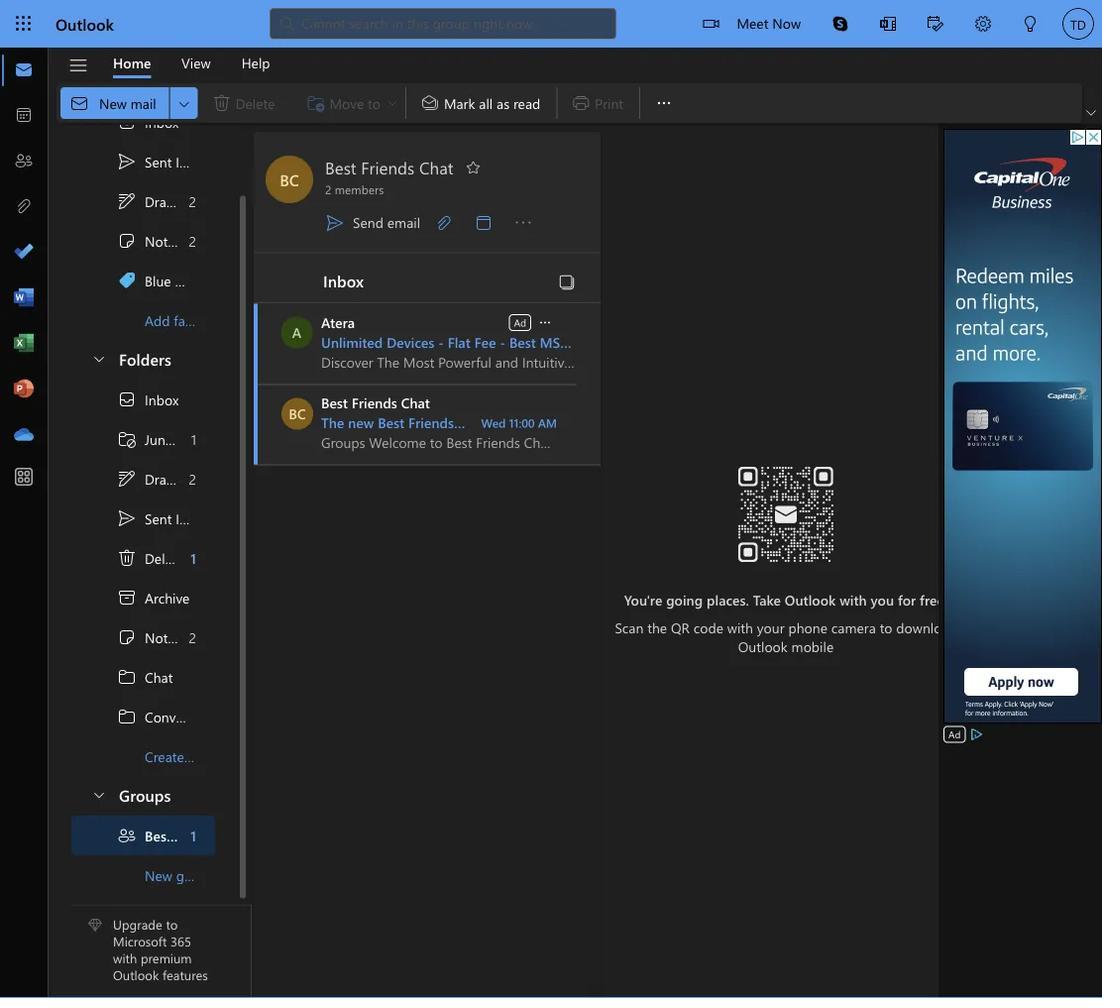 Task type: vqa. For each thing, say whether or not it's contained in the screenshot.


Task type: describe. For each thing, give the bounding box(es) containing it.
best friends chat application
[[0, 0, 1102, 998]]

 button
[[464, 201, 504, 244]]

home
[[113, 54, 151, 72]]

 new mail
[[69, 93, 156, 113]]

 button
[[553, 267, 581, 295]]

junk
[[145, 429, 172, 448]]

 button
[[1007, 0, 1055, 50]]

am
[[538, 415, 557, 431]]

 button
[[817, 0, 864, 48]]


[[975, 16, 991, 32]]

left-rail-appbar navigation
[[4, 48, 44, 458]]

premium
[[141, 949, 192, 967]]

wed 11:00 am
[[481, 415, 557, 431]]

mobile
[[792, 637, 834, 655]]

2  tree item from the top
[[71, 498, 215, 538]]

items for second  "tree item" from the top
[[176, 509, 209, 527]]

group inside message list no conversations selected list box
[[490, 413, 529, 432]]

microsoft
[[113, 932, 167, 950]]

 for folders
[[91, 350, 107, 366]]


[[117, 548, 137, 567]]

all
[[479, 93, 493, 112]]

blue
[[145, 271, 171, 289]]

1 vertical spatial with
[[727, 618, 753, 637]]

the
[[321, 413, 344, 432]]


[[117, 429, 137, 448]]

1 sent from the top
[[145, 152, 172, 170]]

 for 
[[117, 706, 137, 726]]

 tree item for 
[[71, 458, 215, 498]]

drafts for 
[[145, 192, 182, 210]]

move & delete group
[[60, 83, 401, 123]]

items for first  "tree item" from the top
[[176, 152, 209, 170]]

 tree item for 
[[71, 379, 215, 419]]

best friends chat button
[[321, 156, 453, 181]]

 inbox for 
[[117, 389, 179, 409]]

mail image
[[14, 60, 34, 80]]

2 members
[[325, 181, 384, 197]]

 button
[[1082, 103, 1100, 123]]

11:00
[[509, 415, 535, 431]]

chat left 11:00
[[458, 413, 487, 432]]

with inside upgrade to microsoft 365 with
[[113, 949, 137, 967]]

bc for bc popup button
[[280, 168, 299, 190]]

inbox for 
[[145, 390, 179, 408]]

people image
[[14, 152, 34, 171]]

 tree item
[[71, 260, 229, 300]]

mail
[[131, 93, 156, 112]]

2 vertical spatial friends
[[408, 413, 454, 432]]

 send email
[[325, 213, 420, 232]]

code
[[694, 618, 724, 637]]

2  tree item from the top
[[71, 696, 215, 736]]

archive
[[145, 588, 190, 606]]

email
[[176, 429, 209, 448]]

features
[[163, 966, 208, 983]]


[[278, 14, 297, 34]]

view button
[[167, 48, 226, 78]]


[[515, 214, 532, 231]]

category
[[175, 271, 229, 289]]

qr
[[671, 618, 690, 637]]

ready
[[546, 413, 581, 432]]

add
[[145, 310, 170, 329]]


[[68, 55, 89, 76]]

you
[[871, 590, 894, 609]]

 archive
[[117, 587, 190, 607]]

members
[[335, 181, 384, 197]]

1  notes 2 from the top
[[117, 230, 196, 250]]

best right the new
[[378, 413, 405, 432]]

chat inside  chat
[[145, 667, 173, 686]]

0 vertical spatial with
[[840, 590, 867, 609]]

set your advertising preferences image
[[969, 726, 985, 742]]

 button
[[864, 0, 912, 50]]

as
[[497, 93, 510, 112]]

add favorite tree item
[[71, 300, 220, 339]]

places.
[[707, 590, 749, 609]]

a
[[292, 323, 301, 341]]

 for 
[[117, 468, 137, 488]]

365
[[170, 932, 191, 950]]

 drafts 2 for 
[[117, 468, 196, 488]]

 inside popup button
[[176, 95, 192, 111]]

 button for folders
[[81, 339, 115, 376]]

new
[[348, 413, 374, 432]]

add favorite
[[145, 310, 220, 329]]

upgrade to microsoft 365 with
[[113, 916, 191, 967]]

folders
[[119, 347, 171, 368]]

scan
[[615, 618, 644, 637]]

fee
[[474, 333, 496, 351]]

 button
[[912, 0, 959, 50]]

the new best friends chat group is ready
[[321, 413, 581, 432]]

 button
[[504, 201, 543, 244]]

bc for select a conversation option
[[289, 404, 306, 423]]

free.
[[920, 590, 948, 609]]


[[833, 16, 848, 32]]

outlook link
[[56, 0, 114, 48]]


[[117, 270, 137, 290]]

outlook inside premium outlook features
[[113, 966, 159, 983]]


[[69, 93, 89, 113]]

1 for 
[[191, 548, 196, 567]]

1  tree item from the top
[[71, 221, 215, 260]]


[[880, 16, 896, 32]]

new group tree item
[[71, 855, 215, 894]]

 inbox for 
[[117, 112, 179, 131]]

powerpoint image
[[14, 380, 34, 399]]

best friends chat image
[[281, 398, 313, 430]]

1 notes from the top
[[145, 231, 181, 250]]

phone
[[788, 618, 828, 637]]

meet now
[[737, 13, 801, 32]]

2 notes from the top
[[145, 628, 181, 646]]

 inside message list section
[[325, 213, 345, 232]]

onedrive image
[[14, 425, 34, 445]]

unlimited
[[321, 333, 383, 351]]

best inside popup button
[[325, 156, 356, 178]]

2 vertical spatial 
[[117, 508, 137, 528]]

download
[[896, 618, 957, 637]]

 junk email
[[117, 429, 209, 448]]

1 vertical spatial friends
[[352, 393, 397, 412]]

outlook inside banner
[[56, 13, 114, 34]]

excel image
[[14, 334, 34, 354]]

new inside tree item
[[145, 865, 172, 884]]

chat up the new best friends chat group is ready
[[401, 393, 430, 412]]

best left msp
[[509, 333, 536, 351]]

view
[[181, 54, 211, 72]]

message list no conversations selected list box
[[254, 304, 628, 997]]


[[420, 93, 440, 113]]

td image
[[1062, 8, 1094, 40]]

now
[[772, 13, 801, 32]]

unlimited devices - flat fee - best msp software
[[321, 333, 628, 351]]

1 for 
[[191, 826, 196, 844]]

1  tree item from the top
[[71, 657, 215, 696]]

devices
[[387, 333, 434, 351]]

the
[[647, 618, 667, 637]]

 button
[[457, 158, 489, 179]]


[[474, 213, 494, 232]]

mark
[[444, 93, 475, 112]]

atera image
[[281, 317, 313, 348]]



Task type: locate. For each thing, give the bounding box(es) containing it.
 blue category
[[117, 270, 229, 290]]

 tree item
[[71, 141, 215, 181], [71, 498, 215, 538]]

meet
[[737, 13, 768, 32]]

0 horizontal spatial 
[[537, 315, 553, 331]]

with down upgrade
[[113, 949, 137, 967]]

0 vertical spatial inbox
[[145, 112, 179, 131]]

help
[[241, 54, 270, 72]]

 up 
[[117, 508, 137, 528]]

1 drafts from the top
[[145, 192, 182, 210]]


[[928, 16, 944, 32]]

 sent items
[[117, 151, 209, 171], [117, 508, 209, 528]]

files image
[[14, 197, 34, 217]]

1 inside  'tree item'
[[191, 429, 196, 448]]

1 vertical spatial new
[[145, 865, 172, 884]]

0 vertical spatial  tree item
[[71, 141, 215, 181]]

items inside tree
[[176, 509, 209, 527]]

1  from the top
[[117, 230, 137, 250]]

atera
[[321, 313, 355, 332]]

0 vertical spatial 1
[[191, 429, 196, 448]]

 left send on the left
[[325, 213, 345, 232]]

0 vertical spatial 
[[176, 95, 192, 111]]

 drafts 2 down junk
[[117, 468, 196, 488]]

0 vertical spatial 
[[117, 112, 137, 131]]

1 vertical spatial 
[[325, 213, 345, 232]]

bc left the 2 members popup button
[[280, 168, 299, 190]]

2 items from the top
[[176, 509, 209, 527]]

 inbox
[[117, 112, 179, 131], [117, 389, 179, 409]]

- right fee
[[500, 333, 505, 351]]

new inside  new mail
[[99, 93, 127, 112]]

 right mail
[[176, 95, 192, 111]]

flat
[[448, 333, 471, 351]]

group left is
[[490, 413, 529, 432]]

 button inside folders 'tree item'
[[81, 339, 115, 376]]

 down 
[[117, 667, 137, 686]]

 sent items down mail
[[117, 151, 209, 171]]

2  notes 2 from the top
[[117, 627, 196, 647]]


[[117, 151, 137, 171], [325, 213, 345, 232], [117, 508, 137, 528]]

tree containing 
[[71, 379, 215, 776]]

 button for groups
[[81, 776, 115, 812]]

1 horizontal spatial -
[[500, 333, 505, 351]]

1 up  tree item
[[191, 548, 196, 567]]

notes up blue
[[145, 231, 181, 250]]

drafts down  junk email
[[145, 469, 182, 487]]

 down  at the left of page
[[117, 468, 137, 488]]

bc
[[280, 168, 299, 190], [289, 404, 306, 423]]

2 sent from the top
[[145, 509, 172, 527]]

2  inbox from the top
[[117, 389, 179, 409]]

best friends chat image
[[266, 156, 313, 203]]

2  sent items from the top
[[117, 508, 209, 528]]

0 vertical spatial items
[[176, 152, 209, 170]]


[[117, 191, 137, 211], [117, 468, 137, 488]]

tab list
[[98, 48, 285, 78]]

1 vertical spatial to
[[166, 916, 178, 933]]

bc inside best friends chat icon
[[289, 404, 306, 423]]

 button
[[536, 312, 554, 332]]

1 vertical spatial  button
[[81, 776, 115, 812]]

best up the the
[[321, 393, 348, 412]]

 down 
[[117, 627, 137, 647]]

0 vertical spatial  tree item
[[71, 102, 215, 141]]

 search field
[[270, 0, 616, 45]]

your
[[757, 618, 785, 637]]

2  button from the top
[[81, 776, 115, 812]]

 chat
[[117, 667, 173, 686]]

 inside folders 'tree item'
[[91, 350, 107, 366]]

 tree item for 
[[71, 102, 215, 141]]

 up  at the left of page
[[117, 389, 137, 409]]

to inside the you're going places. take outlook with you for free. scan the qr code with your phone camera to download outlook mobile
[[880, 618, 892, 637]]

2 vertical spatial 
[[91, 786, 107, 802]]

 for  dropdown button
[[654, 93, 674, 113]]

1  button from the top
[[81, 339, 115, 376]]

sent up  tree item
[[145, 509, 172, 527]]

0 vertical spatial new
[[99, 93, 127, 112]]

0 vertical spatial ad
[[514, 316, 526, 329]]

 tree item down mail
[[71, 141, 215, 181]]

outlook up 
[[56, 13, 114, 34]]

 tree item down  tree item
[[71, 657, 215, 696]]

groups
[[119, 783, 171, 805]]

1 vertical spatial sent
[[145, 509, 172, 527]]

1 vertical spatial  sent items
[[117, 508, 209, 528]]

1 vertical spatial best friends chat
[[321, 393, 430, 412]]

0 vertical spatial 
[[117, 151, 137, 171]]

1 vertical spatial drafts
[[145, 469, 182, 487]]

1 vertical spatial 
[[537, 315, 553, 331]]

 tree item down  chat
[[71, 696, 215, 736]]

1 vertical spatial 
[[117, 389, 137, 409]]

0 horizontal spatial new
[[99, 93, 127, 112]]

to inside upgrade to microsoft 365 with
[[166, 916, 178, 933]]

tree
[[71, 379, 215, 776]]

best friends chat inside popup button
[[325, 156, 453, 178]]

2  from the top
[[117, 468, 137, 488]]

 up 
[[117, 191, 137, 211]]

1 horizontal spatial 
[[654, 93, 674, 113]]

new
[[99, 93, 127, 112], [145, 865, 172, 884]]

premium features image
[[88, 918, 102, 932]]

1  drafts 2 from the top
[[117, 191, 196, 211]]

 for  popup button
[[537, 315, 553, 331]]

inbox up "atera"
[[323, 269, 364, 291]]

0 vertical spatial 
[[117, 230, 137, 250]]

send
[[353, 213, 383, 231]]

outlook down the microsoft
[[113, 966, 159, 983]]

 tree item up the  tree item
[[71, 181, 215, 221]]

help button
[[227, 48, 285, 78]]

1 inside  tree item
[[191, 826, 196, 844]]

 notes 2 down  archive
[[117, 627, 196, 647]]

 notes 2 up blue
[[117, 230, 196, 250]]

read
[[513, 93, 540, 112]]

Select a conversation checkbox
[[281, 398, 321, 430]]

1 vertical spatial  tree item
[[71, 458, 215, 498]]

1 vertical spatial ad
[[948, 727, 961, 741]]

inbox down mail
[[145, 112, 179, 131]]

friends inside popup button
[[361, 156, 415, 178]]

 right 
[[117, 112, 137, 131]]

chat left ''
[[419, 156, 453, 178]]

1 horizontal spatial group
[[490, 413, 529, 432]]

with up the camera
[[840, 590, 867, 609]]

word image
[[14, 288, 34, 308]]

0 vertical spatial  tree item
[[71, 181, 215, 221]]

best friends chat up the new
[[321, 393, 430, 412]]

 sent items for second  "tree item" from the top
[[117, 508, 209, 528]]

software
[[572, 333, 628, 351]]

0 horizontal spatial -
[[438, 333, 444, 351]]

 for 
[[117, 389, 137, 409]]

0 vertical spatial  notes 2
[[117, 230, 196, 250]]

drafts for 
[[145, 469, 182, 487]]

2 vertical spatial with
[[113, 949, 137, 967]]

1 horizontal spatial with
[[727, 618, 753, 637]]

1 for 
[[191, 429, 196, 448]]

you're
[[624, 590, 662, 609]]

0 horizontal spatial with
[[113, 949, 137, 967]]

0 vertical spatial  sent items
[[117, 151, 209, 171]]

2 horizontal spatial with
[[840, 590, 867, 609]]

friends up members
[[361, 156, 415, 178]]


[[465, 159, 481, 175]]

outlook banner
[[0, 0, 1102, 50]]

home button
[[98, 48, 166, 78]]

best friends chat up members
[[325, 156, 453, 178]]

1 vertical spatial 
[[91, 350, 107, 366]]

1 vertical spatial  inbox
[[117, 389, 179, 409]]

outlook down the take
[[738, 637, 788, 655]]

- left flat
[[438, 333, 444, 351]]

0 vertical spatial to
[[880, 618, 892, 637]]


[[654, 93, 674, 113], [537, 315, 553, 331]]

2 drafts from the top
[[145, 469, 182, 487]]

1 right junk
[[191, 429, 196, 448]]

 down  new mail
[[117, 151, 137, 171]]

bc button
[[266, 156, 313, 203]]

with
[[840, 590, 867, 609], [727, 618, 753, 637], [113, 949, 137, 967]]


[[1086, 108, 1096, 118]]

 button
[[81, 339, 115, 376], [81, 776, 115, 812]]

Cannot search in this group right now field
[[299, 13, 605, 33]]

 for 
[[117, 112, 137, 131]]

 button
[[424, 201, 464, 244]]

notes down archive
[[145, 628, 181, 646]]

 inbox inside tree
[[117, 389, 179, 409]]

1 vertical spatial 1
[[191, 548, 196, 567]]

 tree item down home button
[[71, 102, 215, 141]]

2  drafts 2 from the top
[[117, 468, 196, 488]]

 tree item up 
[[71, 498, 215, 538]]

calendar image
[[14, 106, 34, 126]]

inbox for 
[[145, 112, 179, 131]]

0 vertical spatial 
[[654, 93, 674, 113]]

favorite
[[174, 310, 220, 329]]

 button
[[58, 49, 98, 82]]

 button
[[644, 83, 684, 123]]

1 vertical spatial 
[[117, 706, 137, 726]]

1 up new group
[[191, 826, 196, 844]]

2  tree item from the top
[[71, 617, 215, 657]]

for
[[898, 590, 916, 609]]

 mark all as read
[[420, 93, 540, 113]]

more apps image
[[14, 468, 34, 488]]


[[117, 230, 137, 250], [117, 627, 137, 647]]

ad inside message list no conversations selected list box
[[514, 316, 526, 329]]

0 vertical spatial  tree item
[[71, 221, 215, 260]]

 tree item down folders
[[71, 379, 215, 419]]

 tree item
[[71, 221, 215, 260], [71, 617, 215, 657]]

2 inside message list section
[[325, 181, 331, 197]]

best
[[325, 156, 356, 178], [509, 333, 536, 351], [321, 393, 348, 412], [378, 413, 405, 432]]

chat down  archive
[[145, 667, 173, 686]]

group down  tree item
[[176, 865, 213, 884]]

1 vertical spatial  notes 2
[[117, 627, 196, 647]]

best up the 2 members popup button
[[325, 156, 356, 178]]

 left folders
[[91, 350, 107, 366]]

 for groups
[[91, 786, 107, 802]]

 up 
[[117, 230, 137, 250]]

message list section
[[254, 132, 628, 997]]

1 vertical spatial group
[[176, 865, 213, 884]]

1  tree item from the top
[[71, 181, 215, 221]]

drafts
[[145, 192, 182, 210], [145, 469, 182, 487]]

going
[[666, 590, 703, 609]]

with left your
[[727, 618, 753, 637]]

friends left wed on the top left
[[408, 413, 454, 432]]

1 1 from the top
[[191, 429, 196, 448]]

to do image
[[14, 243, 34, 263]]

to
[[880, 618, 892, 637], [166, 916, 178, 933]]

group inside tree item
[[176, 865, 213, 884]]

 tree item
[[71, 538, 215, 577]]


[[558, 274, 576, 291]]

 tree item
[[71, 419, 215, 458]]

chat inside popup button
[[419, 156, 453, 178]]

drafts up blue
[[145, 192, 182, 210]]

tab list inside "best friends chat" application
[[98, 48, 285, 78]]

2 - from the left
[[500, 333, 505, 351]]

0 vertical spatial group
[[490, 413, 529, 432]]

tree inside "best friends chat" application
[[71, 379, 215, 776]]

take
[[753, 590, 781, 609]]

 tree item up  chat
[[71, 617, 215, 657]]

 sent items up  tree item
[[117, 508, 209, 528]]


[[703, 16, 719, 32]]

 button left folders
[[81, 339, 115, 376]]

groups tree item
[[71, 776, 215, 815]]

1  from the top
[[117, 191, 137, 211]]

 down  chat
[[117, 706, 137, 726]]

 button left groups at the left bottom of the page
[[81, 776, 115, 812]]


[[117, 667, 137, 686], [117, 706, 137, 726]]

0 vertical spatial best friends chat
[[325, 156, 453, 178]]

1 vertical spatial  tree item
[[71, 617, 215, 657]]

inbox up  junk email
[[145, 390, 179, 408]]

0 horizontal spatial group
[[176, 865, 213, 884]]

2  from the top
[[117, 706, 137, 726]]


[[176, 95, 192, 111], [91, 350, 107, 366], [91, 786, 107, 802]]

0 vertical spatial drafts
[[145, 192, 182, 210]]

camera
[[831, 618, 876, 637]]

0 vertical spatial sent
[[145, 152, 172, 170]]

1  tree item from the top
[[71, 141, 215, 181]]

ad left set your advertising preferences image
[[948, 727, 961, 741]]

2  tree item from the top
[[71, 458, 215, 498]]

is
[[532, 413, 542, 432]]

 tree item up blue
[[71, 221, 215, 260]]

2 vertical spatial inbox
[[145, 390, 179, 408]]

 button
[[959, 0, 1007, 50]]

3 1 from the top
[[191, 826, 196, 844]]

tab list containing home
[[98, 48, 285, 78]]

1 items from the top
[[176, 152, 209, 170]]

outlook up phone
[[785, 590, 836, 609]]

 left groups at the left bottom of the page
[[91, 786, 107, 802]]

2 members button
[[321, 181, 384, 197]]

wed
[[481, 415, 506, 431]]

best friends chat inside message list no conversations selected list box
[[321, 393, 430, 412]]

 inbox down folders 'tree item'
[[117, 389, 179, 409]]

items down  popup button
[[176, 152, 209, 170]]

 drafts 2 up blue
[[117, 191, 196, 211]]

items up  tree item
[[176, 509, 209, 527]]

0 vertical spatial notes
[[145, 231, 181, 250]]

1 horizontal spatial ad
[[948, 727, 961, 741]]

1 horizontal spatial to
[[880, 618, 892, 637]]

 button inside groups tree item
[[81, 776, 115, 812]]

1  inbox from the top
[[117, 112, 179, 131]]

1 vertical spatial  tree item
[[71, 379, 215, 419]]

 inside popup button
[[537, 315, 553, 331]]

2  from the top
[[117, 627, 137, 647]]

best friends chat
[[325, 156, 453, 178], [321, 393, 430, 412]]


[[434, 213, 454, 232]]

 inside dropdown button
[[654, 93, 674, 113]]

bc inside best friends chat image
[[280, 168, 299, 190]]

 for 
[[117, 191, 137, 211]]

2 vertical spatial 1
[[191, 826, 196, 844]]

bc left the the
[[289, 404, 306, 423]]

 tree item down junk
[[71, 458, 215, 498]]

premium outlook features
[[113, 949, 208, 983]]

upgrade
[[113, 916, 162, 933]]

to up premium
[[166, 916, 178, 933]]

folders tree item
[[71, 339, 215, 379]]

1  sent items from the top
[[117, 151, 209, 171]]

1 vertical spatial items
[[176, 509, 209, 527]]

 tree item for 
[[71, 181, 215, 221]]

 inbox down home button
[[117, 112, 179, 131]]

1 vertical spatial notes
[[145, 628, 181, 646]]

2 1 from the top
[[191, 548, 196, 567]]

1 - from the left
[[438, 333, 444, 351]]

1 inside  tree item
[[191, 548, 196, 567]]

 tree item
[[71, 815, 215, 855]]

1 vertical spatial 
[[117, 627, 137, 647]]

1 vertical spatial 
[[117, 468, 137, 488]]

notes
[[145, 231, 181, 250], [145, 628, 181, 646]]

2  from the top
[[117, 389, 137, 409]]


[[1023, 16, 1039, 32]]

 sent items for first  "tree item" from the top
[[117, 151, 209, 171]]

1 horizontal spatial new
[[145, 865, 172, 884]]

0 vertical spatial  button
[[81, 339, 115, 376]]

new left mail
[[99, 93, 127, 112]]


[[117, 587, 137, 607]]

group
[[490, 413, 529, 432], [176, 865, 213, 884]]


[[117, 112, 137, 131], [117, 389, 137, 409]]

0 horizontal spatial ad
[[514, 316, 526, 329]]

1  from the top
[[117, 112, 137, 131]]

 for  chat
[[117, 667, 137, 686]]

1  tree item from the top
[[71, 102, 215, 141]]

new down  tree item
[[145, 865, 172, 884]]

1 vertical spatial inbox
[[323, 269, 364, 291]]

 button
[[170, 87, 198, 119]]

you're going places. take outlook with you for free. scan the qr code with your phone camera to download outlook mobile
[[615, 590, 957, 655]]

 drafts 2 for 
[[117, 191, 196, 211]]

tree item
[[71, 736, 215, 776]]

0 vertical spatial bc
[[280, 168, 299, 190]]

to down the you at the bottom of the page
[[880, 618, 892, 637]]

 tree item
[[71, 181, 215, 221], [71, 458, 215, 498]]

0 vertical spatial 
[[117, 191, 137, 211]]

 inside groups tree item
[[91, 786, 107, 802]]

0 vertical spatial  drafts 2
[[117, 191, 196, 211]]

1  from the top
[[117, 667, 137, 686]]

new group
[[145, 865, 213, 884]]

1 vertical spatial bc
[[289, 404, 306, 423]]

0 vertical spatial friends
[[361, 156, 415, 178]]

0 horizontal spatial to
[[166, 916, 178, 933]]

 tree item
[[71, 657, 215, 696], [71, 696, 215, 736]]

2  tree item from the top
[[71, 379, 215, 419]]

msp
[[540, 333, 568, 351]]

sent down mail
[[145, 152, 172, 170]]

 tree item
[[71, 577, 215, 617]]

ad
[[514, 316, 526, 329], [948, 727, 961, 741]]

inbox inside message list section
[[323, 269, 364, 291]]

0 vertical spatial 
[[117, 667, 137, 686]]

0 vertical spatial  inbox
[[117, 112, 179, 131]]

-
[[438, 333, 444, 351], [500, 333, 505, 351]]

ad left  popup button
[[514, 316, 526, 329]]

1 vertical spatial  drafts 2
[[117, 468, 196, 488]]

1 vertical spatial  tree item
[[71, 498, 215, 538]]

 tree item
[[71, 102, 215, 141], [71, 379, 215, 419]]

friends up the new
[[352, 393, 397, 412]]



